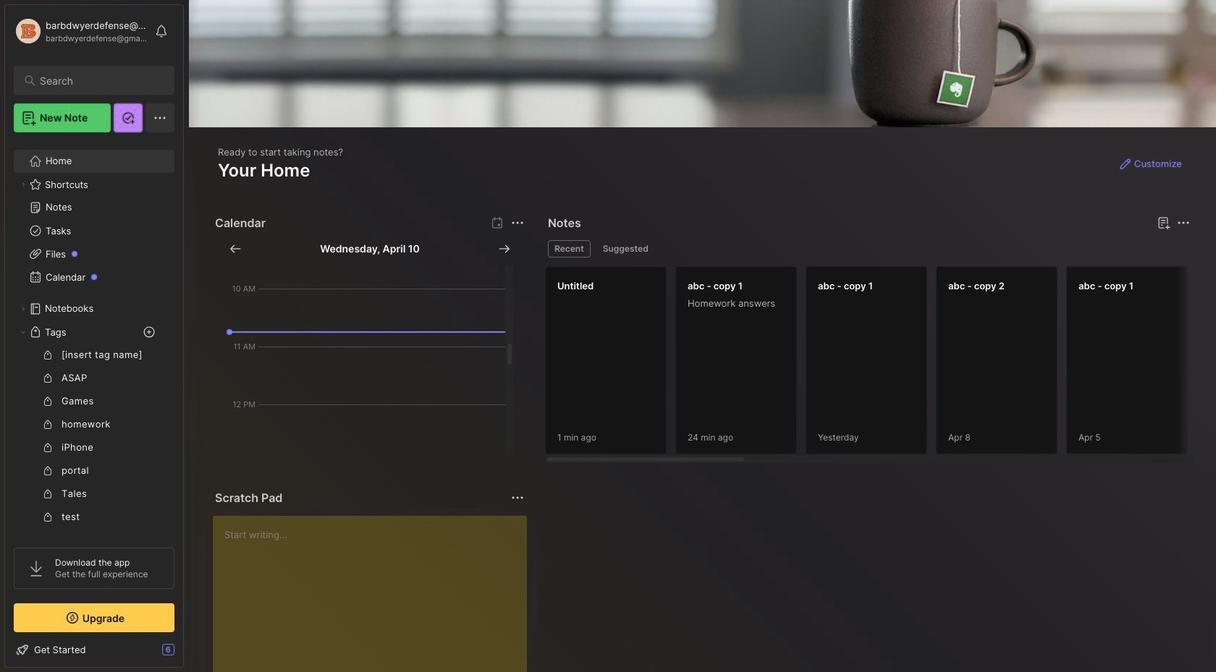 Task type: vqa. For each thing, say whether or not it's contained in the screenshot.
'Tab List'
yes



Task type: locate. For each thing, give the bounding box(es) containing it.
2 tab from the left
[[597, 240, 655, 258]]

tree
[[5, 141, 183, 631]]

click to collapse image
[[183, 646, 194, 663]]

1 vertical spatial more actions image
[[509, 490, 527, 507]]

Help and Learning task checklist field
[[5, 639, 183, 662]]

0 vertical spatial more actions image
[[1176, 214, 1193, 232]]

None search field
[[40, 72, 162, 89]]

1 horizontal spatial tab
[[597, 240, 655, 258]]

0 horizontal spatial tab
[[548, 240, 591, 258]]

row group
[[545, 267, 1217, 464]]

more actions image
[[1176, 214, 1193, 232], [509, 490, 527, 507]]

group
[[14, 344, 166, 576]]

tree inside the main element
[[5, 141, 183, 631]]

tab
[[548, 240, 591, 258], [597, 240, 655, 258]]

More actions field
[[508, 213, 528, 233], [1174, 213, 1194, 233], [508, 488, 528, 508]]

more actions image
[[509, 214, 527, 232]]

expand notebooks image
[[19, 305, 28, 314]]

group inside "tree"
[[14, 344, 166, 576]]

Search text field
[[40, 74, 162, 88]]

Start writing… text field
[[225, 516, 527, 673]]

0 horizontal spatial more actions image
[[509, 490, 527, 507]]

tab list
[[548, 240, 1189, 258]]

none search field inside the main element
[[40, 72, 162, 89]]

main element
[[0, 0, 188, 673]]

1 horizontal spatial more actions image
[[1176, 214, 1193, 232]]



Task type: describe. For each thing, give the bounding box(es) containing it.
Choose date to view field
[[320, 242, 420, 256]]

1 tab from the left
[[548, 240, 591, 258]]

expand tags image
[[19, 328, 28, 337]]

Account field
[[14, 17, 148, 46]]



